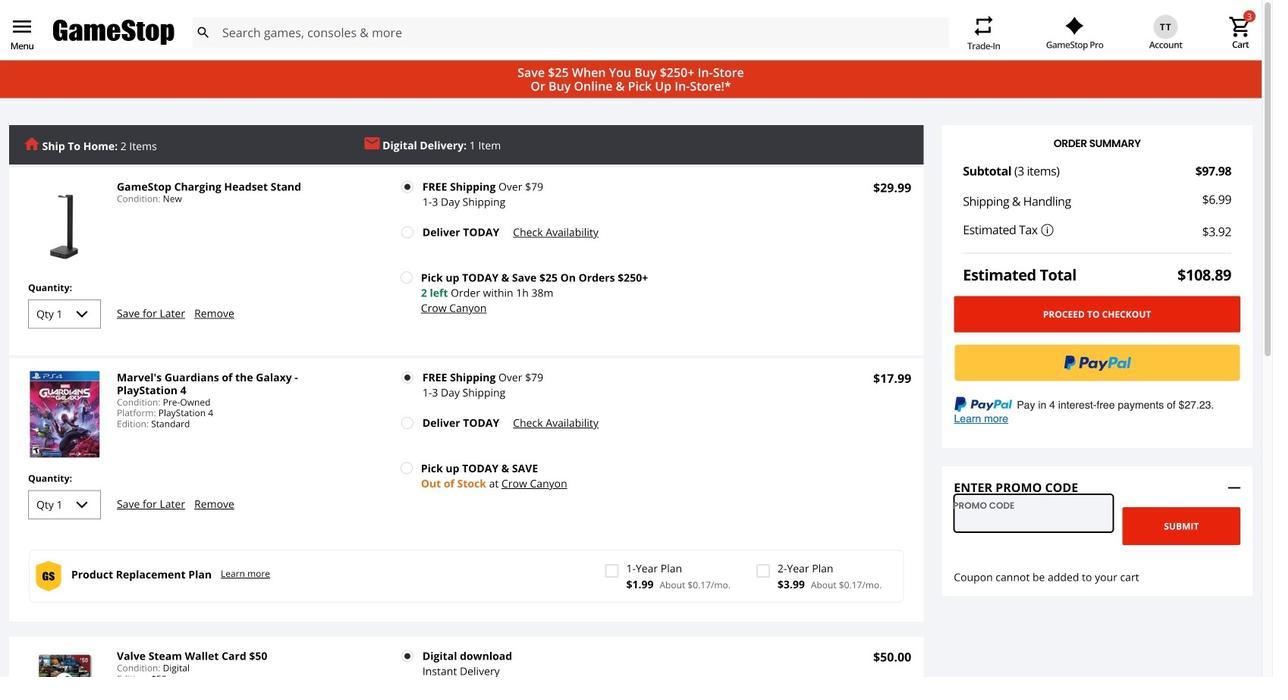 Task type: describe. For each thing, give the bounding box(es) containing it.
gamestop charging headset stand image
[[21, 181, 108, 267]]

valve steam wallet card $50 image
[[21, 651, 108, 678]]



Task type: locate. For each thing, give the bounding box(es) containing it.
Search games, consoles & more search field
[[222, 17, 922, 48]]

None text field
[[955, 495, 1114, 533]]

None search field
[[192, 17, 950, 48]]

gamestop image
[[53, 18, 175, 47]]

gamestop pro icon image
[[1066, 17, 1085, 35]]

marvel&#39;s guardians of the galaxy - playstation 4 image
[[21, 372, 108, 458]]



